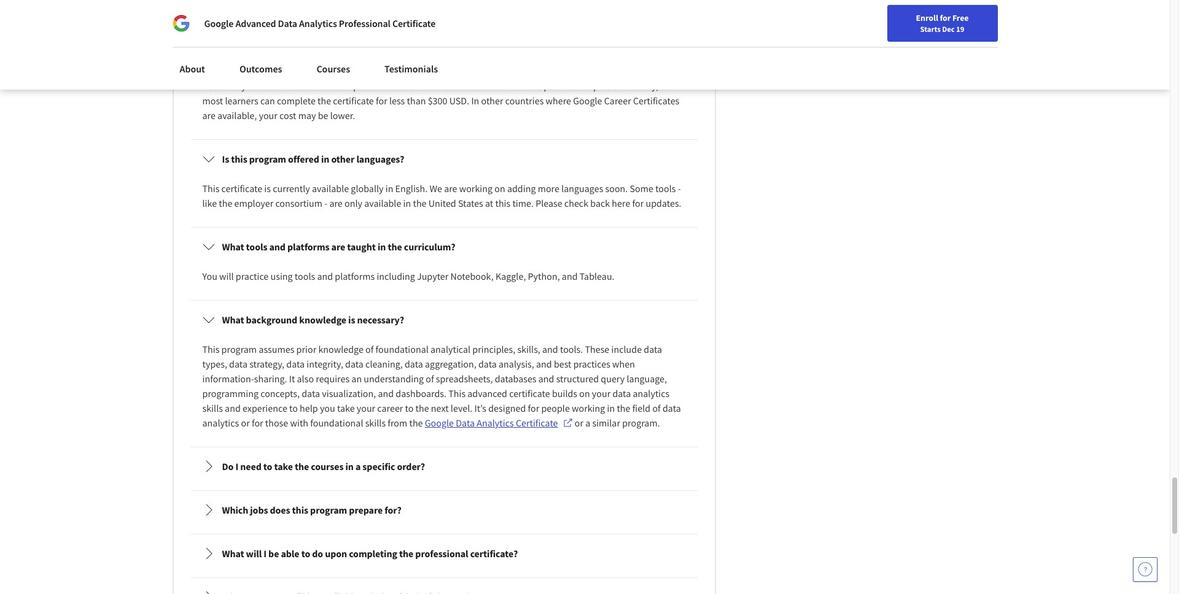 Task type: locate. For each thing, give the bounding box(es) containing it.
platforms inside dropdown button
[[288, 241, 330, 253]]

are left taught
[[332, 241, 346, 253]]

2 vertical spatial your
[[357, 402, 376, 415]]

it
[[289, 373, 295, 385]]

knowledge
[[299, 314, 347, 326], [319, 343, 364, 356]]

0 vertical spatial per
[[389, 65, 403, 77]]

languages
[[562, 182, 604, 195]]

0 vertical spatial analytics
[[633, 388, 670, 400]]

1 vertical spatial is
[[349, 314, 355, 326]]

1 horizontal spatial analytics
[[299, 17, 337, 29]]

1 or from the left
[[241, 417, 250, 430]]

foundational
[[376, 343, 429, 356], [310, 417, 363, 430]]

0 horizontal spatial take
[[274, 461, 293, 473]]

in left english.
[[386, 182, 394, 195]]

0 horizontal spatial a
[[356, 461, 361, 473]]

1 vertical spatial analytics
[[223, 80, 261, 92]]

1 vertical spatial will
[[246, 548, 262, 560]]

0 vertical spatial be
[[323, 80, 334, 92]]

working up similar
[[572, 402, 606, 415]]

notebook,
[[451, 270, 494, 283]]

1 horizontal spatial tools
[[295, 270, 315, 283]]

of inside in the u.s. and canada, coursera charges $49 per month after the initial 7-day free trial period. the google advanced data analytics certificate can be completed in less than 6 months at under 10 hours per week of part-time study, so most learners can complete the certificate for less than $300 usd. in other countries where google career certificates are available, your cost may be lower.
[[584, 80, 592, 92]]

advanced
[[236, 17, 276, 29], [637, 65, 677, 77]]

1 vertical spatial less
[[390, 95, 405, 107]]

certificate up the testimonials link at the left top of page
[[393, 17, 436, 29]]

time
[[613, 80, 632, 92]]

in right usd. at the left of the page
[[472, 95, 480, 107]]

0 horizontal spatial in
[[202, 65, 210, 77]]

on left adding
[[495, 182, 506, 195]]

i inside dropdown button
[[236, 461, 239, 473]]

google up how
[[204, 17, 234, 29]]

1 horizontal spatial foundational
[[376, 343, 429, 356]]

working up states
[[460, 182, 493, 195]]

this inside is this program offered in other languages? dropdown button
[[231, 153, 247, 165]]

can down coursera at the left top
[[307, 80, 321, 92]]

consortium
[[276, 197, 323, 210]]

please
[[536, 197, 563, 210]]

1 what from the top
[[222, 241, 244, 253]]

platforms up using
[[288, 241, 330, 253]]

field
[[633, 402, 651, 415]]

google data analytics certificate
[[425, 417, 558, 430]]

this inside the which jobs does this program prepare for? dropdown button
[[292, 505, 308, 517]]

0 horizontal spatial will
[[219, 270, 234, 283]]

2 horizontal spatial your
[[592, 388, 611, 400]]

0 horizontal spatial analytics
[[223, 80, 261, 92]]

in up similar
[[608, 402, 615, 415]]

1 horizontal spatial a
[[586, 417, 591, 430]]

this left time.
[[496, 197, 511, 210]]

0 horizontal spatial advanced
[[236, 17, 276, 29]]

1 vertical spatial take
[[274, 461, 293, 473]]

0 horizontal spatial skills
[[202, 402, 223, 415]]

0 vertical spatial take
[[337, 402, 355, 415]]

part-
[[594, 80, 613, 92]]

what down which
[[222, 548, 244, 560]]

0 horizontal spatial can
[[261, 95, 275, 107]]

or right opens in a new tab image
[[575, 417, 584, 430]]

0 vertical spatial tools
[[656, 182, 676, 195]]

0 horizontal spatial i
[[236, 461, 239, 473]]

data up help
[[302, 388, 320, 400]]

data right include at the right
[[644, 343, 663, 356]]

data down query
[[613, 388, 631, 400]]

data up most
[[202, 80, 221, 92]]

0 horizontal spatial on
[[495, 182, 506, 195]]

for?
[[385, 505, 402, 517]]

working inside "this certificate is currently available globally in english. we are working on adding more languages soon. some tools - like the employer consortium - are only available in the united states at this time. please check back here for updates."
[[460, 182, 493, 195]]

builds
[[552, 388, 578, 400]]

using
[[271, 270, 293, 283]]

program
[[249, 153, 286, 165], [222, 343, 257, 356], [310, 505, 347, 517]]

does right much at the top left of page
[[269, 36, 290, 48]]

to inside "do i need to take the courses in a specific order?" dropdown button
[[264, 461, 272, 473]]

0 horizontal spatial data
[[202, 80, 221, 92]]

1 vertical spatial data
[[202, 80, 221, 92]]

what background knowledge is necessary?
[[222, 314, 404, 326]]

under
[[481, 80, 505, 92]]

types,
[[202, 358, 227, 371]]

testimonials
[[385, 63, 438, 75]]

1 horizontal spatial advanced
[[637, 65, 677, 77]]

strategy,
[[250, 358, 285, 371]]

tableau.
[[580, 270, 615, 283]]

be left the "able"
[[269, 548, 279, 560]]

for down completed
[[376, 95, 388, 107]]

0 vertical spatial working
[[460, 182, 493, 195]]

1 vertical spatial i
[[264, 548, 267, 560]]

1 vertical spatial skills
[[365, 417, 386, 430]]

0 vertical spatial program
[[249, 153, 286, 165]]

data inside in the u.s. and canada, coursera charges $49 per month after the initial 7-day free trial period. the google advanced data analytics certificate can be completed in less than 6 months at under 10 hours per week of part-time study, so most learners can complete the certificate for less than $300 usd. in other countries where google career certificates are available, your cost may be lower.
[[202, 80, 221, 92]]

1 horizontal spatial can
[[307, 80, 321, 92]]

order?
[[397, 461, 425, 473]]

the
[[212, 65, 226, 77], [455, 65, 469, 77], [318, 95, 331, 107], [219, 197, 233, 210], [413, 197, 427, 210], [388, 241, 402, 253], [416, 402, 429, 415], [617, 402, 631, 415], [410, 417, 423, 430], [295, 461, 309, 473], [399, 548, 414, 560]]

0 horizontal spatial certificate
[[262, 80, 305, 92]]

google
[[204, 17, 234, 29], [606, 65, 635, 77], [574, 95, 603, 107], [425, 417, 454, 430]]

7-
[[496, 65, 504, 77]]

upon
[[325, 548, 347, 560]]

2 horizontal spatial tools
[[656, 182, 676, 195]]

your inside in the u.s. and canada, coursera charges $49 per month after the initial 7-day free trial period. the google advanced data analytics certificate can be completed in less than 6 months at under 10 hours per week of part-time study, so most learners can complete the certificate for less than $300 usd. in other countries where google career certificates are available, your cost may be lower.
[[259, 109, 278, 122]]

analytics
[[633, 388, 670, 400], [202, 417, 239, 430]]

1 vertical spatial knowledge
[[319, 343, 364, 356]]

other left languages? in the top left of the page
[[331, 153, 355, 165]]

per right $49
[[389, 65, 403, 77]]

states
[[458, 197, 484, 210]]

this
[[202, 182, 220, 195], [202, 343, 220, 356], [449, 388, 466, 400]]

i right do
[[236, 461, 239, 473]]

the up lower.
[[318, 95, 331, 107]]

0 vertical spatial skills
[[202, 402, 223, 415]]

is inside "this certificate is currently available globally in english. we are working on adding more languages soon. some tools - like the employer consortium - are only available in the united states at this time. please check back here for updates."
[[264, 182, 271, 195]]

what for what tools and platforms are taught in the curriculum?
[[222, 241, 244, 253]]

0 horizontal spatial working
[[460, 182, 493, 195]]

certificate up employer
[[222, 182, 262, 195]]

tools up practice
[[246, 241, 268, 253]]

0 vertical spatial at
[[470, 80, 479, 92]]

in
[[382, 80, 389, 92], [321, 153, 330, 165], [386, 182, 394, 195], [404, 197, 411, 210], [378, 241, 386, 253], [608, 402, 615, 415], [346, 461, 354, 473]]

knowledge up prior
[[299, 314, 347, 326]]

in down english.
[[404, 197, 411, 210]]

this inside how much does this certificate cost? dropdown button
[[292, 36, 308, 48]]

and right the u.s. at the left top of page
[[246, 65, 262, 77]]

certificate down the google advanced data analytics professional certificate
[[310, 36, 353, 48]]

0 vertical spatial will
[[219, 270, 234, 283]]

about link
[[172, 55, 213, 82]]

for
[[941, 12, 951, 23], [376, 95, 388, 107], [633, 197, 644, 210], [528, 402, 540, 415], [252, 417, 263, 430]]

certificate
[[393, 17, 436, 29], [262, 80, 305, 92], [516, 417, 558, 430]]

take inside dropdown button
[[274, 461, 293, 473]]

your left cost
[[259, 109, 278, 122]]

the left courses
[[295, 461, 309, 473]]

courses
[[311, 461, 344, 473]]

0 vertical spatial is
[[264, 182, 271, 195]]

1 horizontal spatial working
[[572, 402, 606, 415]]

certificate inside dropdown button
[[310, 36, 353, 48]]

be down courses
[[323, 80, 334, 92]]

0 vertical spatial in
[[202, 65, 210, 77]]

and inside dropdown button
[[269, 241, 286, 253]]

language,
[[627, 373, 667, 385]]

completed
[[336, 80, 380, 92]]

what up practice
[[222, 241, 244, 253]]

data up how much does this certificate cost?
[[278, 17, 297, 29]]

data
[[278, 17, 297, 29], [202, 80, 221, 92], [456, 417, 475, 430]]

opens in a new tab image
[[563, 418, 573, 428]]

globally
[[351, 182, 384, 195]]

foundational down you
[[310, 417, 363, 430]]

can right learners
[[261, 95, 275, 107]]

platforms
[[288, 241, 330, 253], [335, 270, 375, 283]]

0 vertical spatial your
[[259, 109, 278, 122]]

analytics up learners
[[223, 80, 261, 92]]

0 horizontal spatial is
[[264, 182, 271, 195]]

0 horizontal spatial available
[[312, 182, 349, 195]]

this right is
[[231, 153, 247, 165]]

which jobs does this program prepare for? button
[[193, 493, 696, 528]]

and up using
[[269, 241, 286, 253]]

are down most
[[202, 109, 216, 122]]

0 horizontal spatial platforms
[[288, 241, 330, 253]]

about
[[180, 63, 205, 75]]

i left the "able"
[[264, 548, 267, 560]]

1 horizontal spatial in
[[472, 95, 480, 107]]

include
[[612, 343, 642, 356]]

period.
[[557, 65, 587, 77]]

of up dashboards.
[[426, 373, 434, 385]]

your down visualization,
[[357, 402, 376, 415]]

in right the offered
[[321, 153, 330, 165]]

analytics down programming
[[202, 417, 239, 430]]

1 vertical spatial analytics
[[202, 417, 239, 430]]

19
[[957, 24, 965, 34]]

of
[[584, 80, 592, 92], [366, 343, 374, 356], [426, 373, 434, 385], [653, 402, 661, 415]]

1 vertical spatial in
[[472, 95, 480, 107]]

1 vertical spatial -
[[325, 197, 328, 210]]

google image
[[172, 15, 190, 32]]

in
[[202, 65, 210, 77], [472, 95, 480, 107]]

0 vertical spatial i
[[236, 461, 239, 473]]

0 vertical spatial does
[[269, 36, 290, 48]]

adding
[[508, 182, 536, 195]]

for inside in the u.s. and canada, coursera charges $49 per month after the initial 7-day free trial period. the google advanced data analytics certificate can be completed in less than 6 months at under 10 hours per week of part-time study, so most learners can complete the certificate for less than $300 usd. in other countries where google career certificates are available, your cost may be lower.
[[376, 95, 388, 107]]

available up "only"
[[312, 182, 349, 195]]

your down query
[[592, 388, 611, 400]]

is this program offered in other languages?
[[222, 153, 405, 165]]

analytics down designed
[[477, 417, 514, 430]]

skills down programming
[[202, 402, 223, 415]]

0 horizontal spatial tools
[[246, 241, 268, 253]]

1 horizontal spatial per
[[544, 80, 558, 92]]

2 what from the top
[[222, 314, 244, 326]]

take right need
[[274, 461, 293, 473]]

usd.
[[450, 95, 470, 107]]

1 horizontal spatial or
[[575, 417, 584, 430]]

i inside 'dropdown button'
[[264, 548, 267, 560]]

knowledge inside 'dropdown button'
[[299, 314, 347, 326]]

do
[[222, 461, 234, 473]]

0 horizontal spatial per
[[389, 65, 403, 77]]

on down structured
[[580, 388, 590, 400]]

1 vertical spatial tools
[[246, 241, 268, 253]]

professional
[[339, 17, 391, 29]]

1 vertical spatial can
[[261, 95, 275, 107]]

learners
[[225, 95, 259, 107]]

1 vertical spatial program
[[222, 343, 257, 356]]

career
[[378, 402, 403, 415]]

the down dashboards.
[[416, 402, 429, 415]]

0 vertical spatial on
[[495, 182, 506, 195]]

practices
[[574, 358, 611, 371]]

at inside "this certificate is currently available globally in english. we are working on adding more languages soon. some tools - like the employer consortium - are only available in the united states at this time. please check back here for updates."
[[486, 197, 494, 210]]

available,
[[218, 109, 257, 122]]

2 vertical spatial program
[[310, 505, 347, 517]]

taught
[[347, 241, 376, 253]]

2 vertical spatial analytics
[[477, 417, 514, 430]]

certificate inside "this certificate is currently available globally in english. we are working on adding more languages soon. some tools - like the employer consortium - are only available in the united states at this time. please check back here for updates."
[[222, 182, 262, 195]]

after
[[434, 65, 453, 77]]

data
[[644, 343, 663, 356], [229, 358, 248, 371], [287, 358, 305, 371], [345, 358, 364, 371], [405, 358, 423, 371], [479, 358, 497, 371], [302, 388, 320, 400], [613, 388, 631, 400], [663, 402, 681, 415]]

testimonials link
[[377, 55, 446, 82]]

this down the google advanced data analytics professional certificate
[[292, 36, 308, 48]]

certificate
[[310, 36, 353, 48], [333, 95, 374, 107], [222, 182, 262, 195], [510, 388, 550, 400]]

1 horizontal spatial is
[[349, 314, 355, 326]]

than left "$300"
[[407, 95, 426, 107]]

1 vertical spatial on
[[580, 388, 590, 400]]

countries
[[506, 95, 544, 107]]

be
[[323, 80, 334, 92], [318, 109, 328, 122], [269, 548, 279, 560]]

1 vertical spatial platforms
[[335, 270, 375, 283]]

available down globally
[[365, 197, 402, 210]]

1 vertical spatial your
[[592, 388, 611, 400]]

0 vertical spatial knowledge
[[299, 314, 347, 326]]

google data analytics certificate link
[[425, 416, 573, 431]]

1 vertical spatial certificate
[[262, 80, 305, 92]]

in inside this program assumes prior knowledge of foundational analytical principles, skills, and tools. these include data types, data strategy, data integrity, data cleaning, data aggregation, data analysis, and best practices when information-sharing. it also requires an understanding of spreadsheets, databases and structured query language, programming concepts, data visualization, and dashboards. this advanced certificate builds on your data analytics skills and experience to help you take your career to the next level. it's designed for people working in the field of data analytics or for those with foundational skills from the
[[608, 402, 615, 415]]

the right completing
[[399, 548, 414, 560]]

2 vertical spatial data
[[456, 417, 475, 430]]

to left do
[[302, 548, 310, 560]]

advanced up so
[[637, 65, 677, 77]]

and inside in the u.s. and canada, coursera charges $49 per month after the initial 7-day free trial period. the google advanced data analytics certificate can be completed in less than 6 months at under 10 hours per week of part-time study, so most learners can complete the certificate for less than $300 usd. in other countries where google career certificates are available, your cost may be lower.
[[246, 65, 262, 77]]

per down trial
[[544, 80, 558, 92]]

this inside "this certificate is currently available globally in english. we are working on adding more languages soon. some tools - like the employer consortium - are only available in the united states at this time. please check back here for updates."
[[202, 182, 220, 195]]

than left 6
[[409, 80, 428, 92]]

a inside dropdown button
[[356, 461, 361, 473]]

outcomes link
[[232, 55, 290, 82]]

tools.
[[560, 343, 583, 356]]

1 vertical spatial other
[[331, 153, 355, 165]]

what inside dropdown button
[[222, 241, 244, 253]]

you
[[202, 270, 217, 283]]

in right courses
[[346, 461, 354, 473]]

will left the "able"
[[246, 548, 262, 560]]

tools right using
[[295, 270, 315, 283]]

1 horizontal spatial analytics
[[633, 388, 670, 400]]

this for this certificate is currently available globally in english. we are working on adding more languages soon. some tools - like the employer consortium - are only available in the united states at this time. please check back here for updates.
[[202, 182, 220, 195]]

certificate inside this program assumes prior knowledge of foundational analytical principles, skills, and tools. these include data types, data strategy, data integrity, data cleaning, data aggregation, data analysis, and best practices when information-sharing. it also requires an understanding of spreadsheets, databases and structured query language, programming concepts, data visualization, and dashboards. this advanced certificate builds on your data analytics skills and experience to help you take your career to the next level. it's designed for people working in the field of data analytics or for those with foundational skills from the
[[510, 388, 550, 400]]

2 vertical spatial certificate
[[516, 417, 558, 430]]

certificate?
[[471, 548, 518, 560]]

program up types,
[[222, 343, 257, 356]]

help
[[300, 402, 318, 415]]

data down level.
[[456, 417, 475, 430]]

data up an
[[345, 358, 364, 371]]

necessary?
[[357, 314, 404, 326]]

this up types,
[[202, 343, 220, 356]]

certificate inside in the u.s. and canada, coursera charges $49 per month after the initial 7-day free trial period. the google advanced data analytics certificate can be completed in less than 6 months at under 10 hours per week of part-time study, so most learners can complete the certificate for less than $300 usd. in other countries where google career certificates are available, your cost may be lower.
[[333, 95, 374, 107]]

or down experience
[[241, 417, 250, 430]]

english button
[[913, 0, 987, 40]]

0 vertical spatial analytics
[[299, 17, 337, 29]]

1 horizontal spatial other
[[482, 95, 504, 107]]

to inside what will i be able to do upon completing the professional certificate? 'dropdown button'
[[302, 548, 310, 560]]

for up dec
[[941, 12, 951, 23]]

a left similar
[[586, 417, 591, 430]]

0 vertical spatial other
[[482, 95, 504, 107]]

1 vertical spatial at
[[486, 197, 494, 210]]

help center image
[[1139, 563, 1154, 578]]

less
[[391, 80, 407, 92], [390, 95, 405, 107]]

certificate inside in the u.s. and canada, coursera charges $49 per month after the initial 7-day free trial period. the google advanced data analytics certificate can be completed in less than 6 months at under 10 hours per week of part-time study, so most learners can complete the certificate for less than $300 usd. in other countries where google career certificates are available, your cost may be lower.
[[262, 80, 305, 92]]

will right you
[[219, 270, 234, 283]]

for inside enroll for free starts dec 19
[[941, 12, 951, 23]]

data right field
[[663, 402, 681, 415]]

certificate down canada,
[[262, 80, 305, 92]]

0 vertical spatial less
[[391, 80, 407, 92]]

- right consortium
[[325, 197, 328, 210]]

2 vertical spatial be
[[269, 548, 279, 560]]

united
[[429, 197, 456, 210]]

1 horizontal spatial on
[[580, 388, 590, 400]]

foundational up cleaning,
[[376, 343, 429, 356]]

1 vertical spatial foundational
[[310, 417, 363, 430]]

courses
[[317, 63, 350, 75]]

at down initial
[[470, 80, 479, 92]]

for inside "this certificate is currently available globally in english. we are working on adding more languages soon. some tools - like the employer consortium - are only available in the united states at this time. please check back here for updates."
[[633, 197, 644, 210]]

those
[[265, 417, 288, 430]]

or
[[241, 417, 250, 430], [575, 417, 584, 430]]

the inside 'dropdown button'
[[399, 548, 414, 560]]

program inside dropdown button
[[249, 153, 286, 165]]

this certificate is currently available globally in english. we are working on adding more languages soon. some tools - like the employer consortium - are only available in the united states at this time. please check back here for updates.
[[202, 182, 683, 210]]

certificate down people
[[516, 417, 558, 430]]

when
[[613, 358, 635, 371]]

certificate down completed
[[333, 95, 374, 107]]

google down next
[[425, 417, 454, 430]]

in inside in the u.s. and canada, coursera charges $49 per month after the initial 7-day free trial period. the google advanced data analytics certificate can be completed in less than 6 months at under 10 hours per week of part-time study, so most learners can complete the certificate for less than $300 usd. in other countries where google career certificates are available, your cost may be lower.
[[382, 80, 389, 92]]

1 horizontal spatial i
[[264, 548, 267, 560]]

1 horizontal spatial -
[[678, 182, 681, 195]]

will inside 'dropdown button'
[[246, 548, 262, 560]]

program left the prepare
[[310, 505, 347, 517]]

the left the u.s. at the left top of page
[[212, 65, 226, 77]]

3 what from the top
[[222, 548, 244, 560]]

None search field
[[175, 8, 470, 32]]

kaggle,
[[496, 270, 526, 283]]

a left specific
[[356, 461, 361, 473]]



Task type: vqa. For each thing, say whether or not it's contained in the screenshot.
bottommost a
yes



Task type: describe. For each thing, give the bounding box(es) containing it.
completing
[[349, 548, 398, 560]]

google up time on the right of page
[[606, 65, 635, 77]]

0 horizontal spatial foundational
[[310, 417, 363, 430]]

how much does this certificate cost? button
[[193, 25, 696, 59]]

the up months
[[455, 65, 469, 77]]

which
[[222, 505, 248, 517]]

jobs
[[250, 505, 268, 517]]

are left "only"
[[330, 197, 343, 210]]

back
[[591, 197, 610, 210]]

structured
[[557, 373, 599, 385]]

analysis,
[[499, 358, 535, 371]]

analytics inside in the u.s. and canada, coursera charges $49 per month after the initial 7-day free trial period. the google advanced data analytics certificate can be completed in less than 6 months at under 10 hours per week of part-time study, so most learners can complete the certificate for less than $300 usd. in other countries where google career certificates are available, your cost may be lower.
[[223, 80, 261, 92]]

program inside this program assumes prior knowledge of foundational analytical principles, skills, and tools. these include data types, data strategy, data integrity, data cleaning, data aggregation, data analysis, and best practices when information-sharing. it also requires an understanding of spreadsheets, databases and structured query language, programming concepts, data visualization, and dashboards. this advanced certificate builds on your data analytics skills and experience to help you take your career to the next level. it's designed for people working in the field of data analytics or for those with foundational skills from the
[[222, 343, 257, 356]]

best
[[554, 358, 572, 371]]

check
[[565, 197, 589, 210]]

tools inside "this certificate is currently available globally in english. we are working on adding more languages soon. some tools - like the employer consortium - are only available in the united states at this time. please check back here for updates."
[[656, 182, 676, 195]]

0 vertical spatial a
[[586, 417, 591, 430]]

data up information-
[[229, 358, 248, 371]]

query
[[601, 373, 625, 385]]

time.
[[513, 197, 534, 210]]

cost?
[[355, 36, 377, 48]]

google advanced data analytics professional certificate
[[204, 17, 436, 29]]

and down best
[[539, 373, 555, 385]]

tools inside dropdown button
[[246, 241, 268, 253]]

or a similar program.
[[573, 417, 660, 430]]

what tools and platforms are taught in the curriculum?
[[222, 241, 456, 253]]

analytical
[[431, 343, 471, 356]]

for left people
[[528, 402, 540, 415]]

in inside dropdown button
[[321, 153, 330, 165]]

offered
[[288, 153, 319, 165]]

2 vertical spatial tools
[[295, 270, 315, 283]]

courses link
[[309, 55, 358, 82]]

starts
[[921, 24, 941, 34]]

0 vertical spatial than
[[409, 80, 428, 92]]

we
[[430, 182, 442, 195]]

updates.
[[646, 197, 682, 210]]

the right like
[[219, 197, 233, 210]]

working inside this program assumes prior knowledge of foundational analytical principles, skills, and tools. these include data types, data strategy, data integrity, data cleaning, data aggregation, data analysis, and best practices when information-sharing. it also requires an understanding of spreadsheets, databases and structured query language, programming concepts, data visualization, and dashboards. this advanced certificate builds on your data analytics skills and experience to help you take your career to the next level. it's designed for people working in the field of data analytics or for those with foundational skills from the
[[572, 402, 606, 415]]

1 vertical spatial be
[[318, 109, 328, 122]]

are inside dropdown button
[[332, 241, 346, 253]]

it's
[[475, 402, 487, 415]]

what for what background knowledge is necessary?
[[222, 314, 244, 326]]

trial
[[539, 65, 555, 77]]

and right python, on the top of the page
[[562, 270, 578, 283]]

0 horizontal spatial analytics
[[202, 417, 239, 430]]

certificates
[[634, 95, 680, 107]]

employer
[[234, 197, 274, 210]]

curriculum?
[[404, 241, 456, 253]]

dec
[[943, 24, 955, 34]]

most
[[202, 95, 223, 107]]

designed
[[489, 402, 526, 415]]

0 vertical spatial foundational
[[376, 343, 429, 356]]

0 vertical spatial -
[[678, 182, 681, 195]]

does for jobs
[[270, 505, 290, 517]]

month
[[405, 65, 432, 77]]

1 horizontal spatial data
[[278, 17, 297, 29]]

to down dashboards.
[[405, 402, 414, 415]]

knowledge inside this program assumes prior knowledge of foundational analytical principles, skills, and tools. these include data types, data strategy, data integrity, data cleaning, data aggregation, data analysis, and best practices when information-sharing. it also requires an understanding of spreadsheets, databases and structured query language, programming concepts, data visualization, and dashboards. this advanced certificate builds on your data analytics skills and experience to help you take your career to the next level. it's designed for people working in the field of data analytics or for those with foundational skills from the
[[319, 343, 364, 356]]

2 horizontal spatial certificate
[[516, 417, 558, 430]]

1 horizontal spatial certificate
[[393, 17, 436, 29]]

cost
[[280, 109, 297, 122]]

charges
[[338, 65, 370, 77]]

take inside this program assumes prior knowledge of foundational analytical principles, skills, and tools. these include data types, data strategy, data integrity, data cleaning, data aggregation, data analysis, and best practices when information-sharing. it also requires an understanding of spreadsheets, databases and structured query language, programming concepts, data visualization, and dashboards. this advanced certificate builds on your data analytics skills and experience to help you take your career to the next level. it's designed for people working in the field of data analytics or for those with foundational skills from the
[[337, 402, 355, 415]]

understanding
[[364, 373, 424, 385]]

on inside "this certificate is currently available globally in english. we are working on adding more languages soon. some tools - like the employer consortium - are only available in the united states at this time. please check back here for updates."
[[495, 182, 506, 195]]

do i need to take the courses in a specific order? button
[[193, 450, 696, 484]]

what tools and platforms are taught in the curriculum? button
[[193, 230, 696, 264]]

of up cleaning,
[[366, 343, 374, 356]]

for down experience
[[252, 417, 263, 430]]

some
[[630, 182, 654, 195]]

sharing.
[[254, 373, 287, 385]]

shopping cart: 1 item image
[[883, 9, 907, 29]]

prepare
[[349, 505, 383, 517]]

how much does this certificate cost?
[[222, 36, 377, 48]]

python,
[[528, 270, 560, 283]]

the up or a similar program. on the bottom of the page
[[617, 402, 631, 415]]

1 horizontal spatial skills
[[365, 417, 386, 430]]

1 horizontal spatial available
[[365, 197, 402, 210]]

0 vertical spatial can
[[307, 80, 321, 92]]

other inside in the u.s. and canada, coursera charges $49 per month after the initial 7-day free trial period. the google advanced data analytics certificate can be completed in less than 6 months at under 10 hours per week of part-time study, so most learners can complete the certificate for less than $300 usd. in other countries where google career certificates are available, your cost may be lower.
[[482, 95, 504, 107]]

0 horizontal spatial -
[[325, 197, 328, 210]]

1 horizontal spatial your
[[357, 402, 376, 415]]

u.s.
[[228, 65, 244, 77]]

and down what tools and platforms are taught in the curriculum?
[[317, 270, 333, 283]]

which jobs does this program prepare for?
[[222, 505, 402, 517]]

advanced
[[468, 388, 508, 400]]

of right field
[[653, 402, 661, 415]]

also
[[297, 373, 314, 385]]

an
[[352, 373, 362, 385]]

2 vertical spatial this
[[449, 388, 466, 400]]

program inside dropdown button
[[310, 505, 347, 517]]

1 horizontal spatial platforms
[[335, 270, 375, 283]]

where
[[546, 95, 572, 107]]

and up best
[[543, 343, 558, 356]]

coursera
[[300, 65, 337, 77]]

are right 'we' at the top
[[444, 182, 458, 195]]

to left help
[[289, 402, 298, 415]]

2 or from the left
[[575, 417, 584, 430]]

integrity,
[[307, 358, 343, 371]]

this program assumes prior knowledge of foundational analytical principles, skills, and tools. these include data types, data strategy, data integrity, data cleaning, data aggregation, data analysis, and best practices when information-sharing. it also requires an understanding of spreadsheets, databases and structured query language, programming concepts, data visualization, and dashboards. this advanced certificate builds on your data analytics skills and experience to help you take your career to the next level. it's designed for people working in the field of data analytics or for those with foundational skills from the
[[202, 343, 683, 430]]

prior
[[297, 343, 317, 356]]

in right taught
[[378, 241, 386, 253]]

the
[[589, 65, 604, 77]]

soon.
[[606, 182, 628, 195]]

are inside in the u.s. and canada, coursera charges $49 per month after the initial 7-day free trial period. the google advanced data analytics certificate can be completed in less than 6 months at under 10 hours per week of part-time study, so most learners can complete the certificate for less than $300 usd. in other countries where google career certificates are available, your cost may be lower.
[[202, 109, 216, 122]]

from
[[388, 417, 408, 430]]

$300
[[428, 95, 448, 107]]

0 vertical spatial advanced
[[236, 17, 276, 29]]

other inside dropdown button
[[331, 153, 355, 165]]

or inside this program assumes prior knowledge of foundational analytical principles, skills, and tools. these include data types, data strategy, data integrity, data cleaning, data aggregation, data analysis, and best practices when information-sharing. it also requires an understanding of spreadsheets, databases and structured query language, programming concepts, data visualization, and dashboards. this advanced certificate builds on your data analytics skills and experience to help you take your career to the next level. it's designed for people working in the field of data analytics or for those with foundational skills from the
[[241, 417, 250, 430]]

do
[[312, 548, 323, 560]]

the down english.
[[413, 197, 427, 210]]

data up 'understanding'
[[405, 358, 423, 371]]

lower.
[[330, 109, 355, 122]]

aggregation,
[[425, 358, 477, 371]]

1 vertical spatial per
[[544, 80, 558, 92]]

and left best
[[536, 358, 552, 371]]

languages?
[[357, 153, 405, 165]]

week
[[560, 80, 582, 92]]

google down the part-
[[574, 95, 603, 107]]

requires
[[316, 373, 350, 385]]

programming
[[202, 388, 259, 400]]

is this program offered in other languages? button
[[193, 142, 696, 176]]

english.
[[396, 182, 428, 195]]

advanced inside in the u.s. and canada, coursera charges $49 per month after the initial 7-day free trial period. the google advanced data analytics certificate can be completed in less than 6 months at under 10 hours per week of part-time study, so most learners can complete the certificate for less than $300 usd. in other countries where google career certificates are available, your cost may be lower.
[[637, 65, 677, 77]]

canada,
[[264, 65, 298, 77]]

including
[[377, 270, 415, 283]]

will for what
[[246, 548, 262, 560]]

$49
[[372, 65, 387, 77]]

data down 'principles,'
[[479, 358, 497, 371]]

on inside this program assumes prior knowledge of foundational analytical principles, skills, and tools. these include data types, data strategy, data integrity, data cleaning, data aggregation, data analysis, and best practices when information-sharing. it also requires an understanding of spreadsheets, databases and structured query language, programming concepts, data visualization, and dashboards. this advanced certificate builds on your data analytics skills and experience to help you take your career to the next level. it's designed for people working in the field of data analytics or for those with foundational skills from the
[[580, 388, 590, 400]]

with
[[290, 417, 309, 430]]

this inside "this certificate is currently available globally in english. we are working on adding more languages soon. some tools - like the employer consortium - are only available in the united states at this time. please check back here for updates."
[[496, 197, 511, 210]]

enroll
[[917, 12, 939, 23]]

what will i be able to do upon completing the professional certificate?
[[222, 548, 518, 560]]

this for this program assumes prior knowledge of foundational analytical principles, skills, and tools. these include data types, data strategy, data integrity, data cleaning, data aggregation, data analysis, and best practices when information-sharing. it also requires an understanding of spreadsheets, databases and structured query language, programming concepts, data visualization, and dashboards. this advanced certificate builds on your data analytics skills and experience to help you take your career to the next level. it's designed for people working in the field of data analytics or for those with foundational skills from the
[[202, 343, 220, 356]]

able
[[281, 548, 300, 560]]

does for much
[[269, 36, 290, 48]]

and down programming
[[225, 402, 241, 415]]

you
[[320, 402, 335, 415]]

study,
[[634, 80, 659, 92]]

1 vertical spatial than
[[407, 95, 426, 107]]

cleaning,
[[366, 358, 403, 371]]

is inside 'dropdown button'
[[349, 314, 355, 326]]

be inside what will i be able to do upon completing the professional certificate? 'dropdown button'
[[269, 548, 279, 560]]

do i need to take the courses in a specific order?
[[222, 461, 425, 473]]

data up it
[[287, 358, 305, 371]]

what for what will i be able to do upon completing the professional certificate?
[[222, 548, 244, 560]]

will for you
[[219, 270, 234, 283]]

the right from
[[410, 417, 423, 430]]

these
[[585, 343, 610, 356]]

and up career
[[378, 388, 394, 400]]

2 horizontal spatial data
[[456, 417, 475, 430]]

the up 'including'
[[388, 241, 402, 253]]

enroll for free starts dec 19
[[917, 12, 969, 34]]

professional
[[416, 548, 469, 560]]

skills,
[[518, 343, 541, 356]]

at inside in the u.s. and canada, coursera charges $49 per month after the initial 7-day free trial period. the google advanced data analytics certificate can be completed in less than 6 months at under 10 hours per week of part-time study, so most learners can complete the certificate for less than $300 usd. in other countries where google career certificates are available, your cost may be lower.
[[470, 80, 479, 92]]



